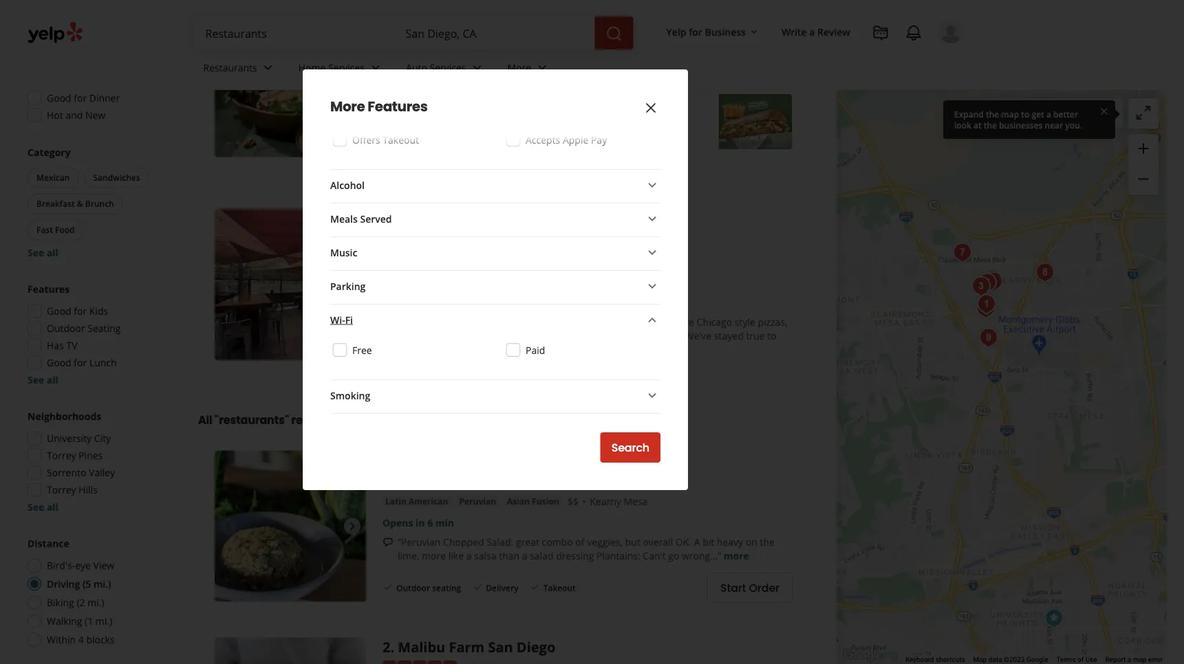 Task type: vqa. For each thing, say whether or not it's contained in the screenshot.
first field from right
no



Task type: describe. For each thing, give the bounding box(es) containing it.
a inside write a review link
[[809, 25, 815, 38]]

a down great
[[522, 550, 527, 563]]

search image
[[606, 26, 622, 42]]

torrey pines
[[47, 450, 103, 463]]

review
[[817, 25, 850, 38]]

0 horizontal spatial features
[[28, 283, 70, 296]]

(1
[[85, 615, 93, 629]]

results
[[291, 413, 329, 429]]

map for to
[[1001, 108, 1019, 120]]

offers takeout
[[352, 133, 419, 146]]

view
[[93, 560, 114, 573]]

map for moves
[[1062, 107, 1082, 120]]

group containing features
[[23, 283, 171, 387]]

than
[[499, 550, 520, 563]]

yuk dae jang image
[[949, 239, 976, 267]]

outdoor seating
[[47, 322, 121, 335]]

next image for slideshow element related to rosati's
[[344, 277, 361, 294]]

cross street image
[[972, 295, 1000, 322]]

1 vertical spatial outdoor
[[396, 370, 430, 381]]

offers for offers delivery
[[47, 40, 75, 53]]

more features dialog
[[0, 0, 1184, 665]]

outdoor seating for 16 checkmark v2 icon below the 16 speech v2 image
[[396, 583, 461, 594]]

for for lunch
[[74, 357, 87, 370]]

see all button for good for kids
[[28, 374, 58, 387]]

easy
[[453, 122, 473, 135]]

salad:
[[487, 536, 513, 549]]

1 horizontal spatial sandwiches button
[[447, 50, 501, 64]]

university
[[47, 432, 92, 445]]

meals served button
[[330, 211, 661, 228]]

see for university city
[[28, 501, 44, 514]]

until
[[411, 72, 431, 85]]

16 chevron down v2 image
[[749, 27, 760, 38]]

user actions element
[[655, 17, 982, 102]]

parking button
[[330, 278, 661, 296]]

zoom out image
[[1135, 171, 1152, 187]]

free
[[352, 344, 372, 357]]

expand the map to get a better look at the businesses near you. tooltip
[[943, 100, 1115, 139]]

16 checkmark v2 image up diego,
[[383, 370, 394, 381]]

your
[[498, 122, 518, 135]]

good for dinner
[[47, 92, 120, 105]]

3.7
[[462, 232, 476, 245]]

new
[[85, 109, 105, 122]]

smoking
[[330, 389, 370, 402]]

signature
[[652, 316, 694, 329]]

within 4 blocks
[[47, 634, 115, 647]]

apple
[[563, 133, 588, 146]]

with for easy
[[476, 122, 495, 135]]

24 chevron down v2 image for home services
[[367, 59, 384, 76]]

a right like
[[466, 550, 472, 563]]

is
[[463, 316, 470, 329]]

write
[[782, 25, 807, 38]]

0 vertical spatial flama llama image
[[973, 291, 1000, 318]]

write a review link
[[776, 19, 856, 44]]

24 chevron down v2 image inside smoking dropdown button
[[644, 388, 661, 404]]

yelp
[[666, 25, 686, 38]]

slideshow element for panera
[[215, 6, 366, 157]]

san for in
[[344, 413, 365, 429]]

pizza for rosati's
[[439, 210, 473, 229]]

1 vertical spatial sandwiches
[[93, 172, 140, 184]]

data
[[989, 656, 1002, 664]]

24 chevron down v2 image for more
[[534, 59, 551, 76]]

search as map moves
[[1017, 107, 1115, 120]]

group containing open now
[[23, 1, 171, 127]]

0 horizontal spatial to
[[524, 316, 533, 329]]

as
[[1050, 107, 1060, 120]]

1 vertical spatial tv
[[66, 340, 77, 353]]

(113 reviews) link
[[479, 231, 538, 246]]

see all for university
[[28, 501, 58, 514]]

a inside expand the map to get a better look at the businesses near you.
[[1046, 108, 1051, 120]]

0 vertical spatial outdoor
[[47, 322, 85, 335]]

business
[[705, 25, 746, 38]]

2 vertical spatial outdoor
[[396, 583, 430, 594]]

dinner
[[421, 122, 451, 135]]

panera bread image
[[215, 6, 366, 157]]

look
[[954, 119, 971, 131]]

the inside ""peruvian chopped salad: great combo of veggies, but overall ok. a bit heavy on the lime, more like a salsa than a salad dressing  plantains: can't go wrong…""
[[760, 536, 775, 549]]

university city
[[47, 432, 111, 445]]

(2
[[77, 597, 85, 610]]

wi-
[[330, 313, 345, 326]]

group containing neighborhoods
[[23, 410, 171, 515]]

hot and new
[[47, 109, 105, 122]]

more for more
[[507, 61, 531, 74]]

use
[[1085, 656, 1097, 664]]

customers
[[581, 316, 628, 329]]

woomiok image
[[975, 324, 1002, 352]]

keyboard shortcuts button
[[905, 655, 965, 665]]

you.
[[1065, 119, 1082, 131]]

16 checkmark v2 image down salsa
[[472, 582, 483, 593]]

search for search as map moves
[[1017, 107, 1047, 120]]

bird's-
[[47, 560, 75, 573]]

next image for first slideshow element from the bottom of the page
[[344, 519, 361, 535]]

1 see from the top
[[28, 247, 44, 260]]

©2023
[[1004, 656, 1025, 664]]

open now
[[47, 23, 95, 36]]

1 see all from the top
[[28, 247, 58, 260]]

sandwiches
[[451, 329, 504, 343]]

wi-fi button
[[330, 312, 661, 330]]

map data ©2023 google
[[973, 656, 1048, 664]]

1 reviews) from the top
[[500, 29, 537, 42]]

all for good for kids
[[47, 374, 58, 387]]

shortcuts
[[936, 656, 965, 664]]

bit
[[703, 536, 714, 549]]

pizzas,
[[758, 316, 788, 329]]

dinner
[[89, 92, 120, 105]]

terms of use link
[[1056, 656, 1097, 664]]

delivery down than
[[486, 583, 519, 594]]

for for kids
[[74, 305, 87, 318]]

panera bread link
[[383, 6, 475, 25]]

got
[[455, 109, 471, 122]]

close image for expand the map to get a better look at the businesses near you. 'tooltip'
[[1099, 105, 1110, 117]]

more link
[[724, 550, 749, 563]]

3.1 (316 reviews)
[[462, 29, 537, 42]]

san for farm
[[488, 638, 513, 657]]

3.7 star rating image
[[383, 233, 457, 247]]

group containing category
[[25, 146, 171, 260]]

features inside dialog
[[368, 97, 428, 116]]

asian fusion link
[[504, 495, 562, 509]]

2 horizontal spatial and
[[635, 329, 652, 343]]

services for auto services
[[430, 61, 466, 74]]

our…"
[[398, 343, 424, 356]]

park social image
[[1031, 259, 1059, 287]]

to inside expand the map to get a better look at the businesses near you.
[[1021, 108, 1030, 120]]

you!
[[473, 109, 494, 122]]

mesa
[[624, 496, 648, 509]]

soup link
[[383, 50, 408, 64]]

mi.) for biking (2 mi.)
[[88, 597, 104, 610]]

2 horizontal spatial more
[[724, 550, 749, 563]]

map for error
[[1133, 656, 1147, 664]]

value
[[608, 329, 632, 343]]

map region
[[796, 36, 1184, 665]]

salad button
[[414, 50, 442, 64]]

business categories element
[[192, 50, 963, 89]]

at
[[974, 119, 982, 131]]

salsa
[[474, 550, 496, 563]]

close image for 'more features' dialog
[[643, 100, 659, 116]]

we've
[[424, 109, 453, 122]]

flavor.
[[654, 329, 682, 343]]

restaurants link
[[192, 50, 287, 89]]

busy?
[[394, 109, 422, 122]]

previous image for until
[[220, 74, 237, 90]]

more inside ""peruvian chopped salad: great combo of veggies, but overall ok. a bit heavy on the lime, more like a salsa than a salad dressing  plantains: can't go wrong…""
[[422, 550, 446, 563]]

0 horizontal spatial flama llama image
[[215, 451, 366, 603]]

all for university city
[[47, 501, 58, 514]]

more for more features
[[330, 97, 365, 116]]

service
[[384, 113, 416, 126]]

breakfast & brunch
[[36, 198, 114, 210]]

expand
[[954, 108, 984, 120]]

alcohol
[[330, 179, 365, 192]]

24 chevron down v2 image for alcohol
[[644, 177, 661, 194]]

auto
[[406, 61, 427, 74]]

mi.) for driving (5 mi.)
[[94, 578, 111, 591]]

16 checkmark v2 image down paid
[[530, 370, 541, 381]]

latin american
[[385, 496, 448, 507]]

order
[[749, 581, 780, 597]]

24 chevron down v2 image for served
[[644, 211, 661, 227]]

pizza for "rosati's
[[438, 316, 460, 329]]

has tv
[[47, 340, 77, 353]]

more inside busy? we've got you! make dinner easy with your panera faves. read more
[[612, 122, 637, 135]]

mexican button
[[28, 168, 79, 189]]

3.1
[[462, 29, 476, 42]]

16 checkmark v2 image up smoking dropdown button
[[472, 370, 483, 381]]

rosati's pizza link
[[383, 210, 473, 229]]

1 horizontal spatial and
[[432, 329, 449, 343]]

(5
[[83, 578, 91, 591]]

walking (1 mi.)
[[47, 615, 112, 629]]

1 see all button from the top
[[28, 247, 58, 260]]

16 checkmark v2 image down salad
[[530, 582, 541, 593]]

3 slideshow element from the top
[[215, 451, 366, 603]]

lime,
[[398, 550, 419, 563]]

notifications image
[[905, 25, 922, 41]]

soup button
[[383, 50, 408, 64]]

takeout up alcohol dropdown button
[[454, 161, 486, 173]]

asian fusion
[[507, 496, 559, 507]]



Task type: locate. For each thing, give the bounding box(es) containing it.
see down fast
[[28, 247, 44, 260]]

takeout down paid
[[543, 370, 576, 381]]

slideshow element
[[215, 6, 366, 157], [215, 210, 366, 361], [215, 451, 366, 603]]

great
[[516, 536, 539, 549]]

16 kid friendly v2 image
[[383, 296, 394, 307]]

2 see all button from the top
[[28, 374, 58, 387]]

chicago
[[697, 316, 732, 329]]

alcohol button
[[330, 177, 661, 195]]

0 vertical spatial see all
[[28, 247, 58, 260]]

tv up offer
[[524, 294, 535, 307]]

1 vertical spatial on
[[746, 536, 757, 549]]

to up offer
[[524, 316, 533, 329]]

delivery down offers takeout
[[396, 161, 429, 173]]

previous image
[[220, 74, 237, 90], [220, 519, 237, 535]]

0 horizontal spatial tv
[[66, 340, 77, 353]]

2 vertical spatial mi.)
[[96, 615, 112, 629]]

services for home services
[[328, 61, 365, 74]]

on up more link on the bottom right of the page
[[746, 536, 757, 549]]

veggies,
[[587, 536, 623, 549]]

fast
[[36, 225, 53, 236]]

1 vertical spatial pizza
[[438, 316, 460, 329]]

24 chevron down v2 image for services
[[469, 59, 485, 76]]

a right get
[[1046, 108, 1051, 120]]

None search field
[[194, 17, 636, 50]]

0 vertical spatial good
[[47, 92, 71, 105]]

0 vertical spatial reviews)
[[500, 29, 537, 42]]

24 chevron down v2 image inside auto services link
[[469, 59, 485, 76]]

good for lunch
[[47, 357, 117, 370]]

1 horizontal spatial san
[[488, 638, 513, 657]]

brunch
[[85, 198, 114, 210]]

good up hot
[[47, 92, 71, 105]]

google image
[[840, 647, 885, 665]]

tv right has
[[66, 340, 77, 353]]

1 all from the top
[[47, 247, 58, 260]]

torrey for torrey pines
[[47, 450, 76, 463]]

pastas,
[[398, 329, 429, 343]]

2 see all from the top
[[28, 374, 58, 387]]

2 seating from the top
[[432, 583, 461, 594]]

offers down the open
[[47, 40, 75, 53]]

2 services from the left
[[430, 61, 466, 74]]

pizza
[[439, 210, 473, 229], [438, 316, 460, 329]]

1 horizontal spatial more
[[507, 61, 531, 74]]

1 vertical spatial see all
[[28, 374, 58, 387]]

reviews) up gaslamp
[[500, 29, 537, 42]]

min
[[435, 517, 454, 530]]

"peruvian
[[398, 536, 441, 549]]

0 horizontal spatial more
[[330, 97, 365, 116]]

1 vertical spatial next image
[[344, 519, 361, 535]]

search left the as
[[1017, 107, 1047, 120]]

search up mesa
[[611, 440, 649, 456]]

with inside busy? we've got you! make dinner easy with your panera faves. read more
[[476, 122, 495, 135]]

1 good from the top
[[47, 92, 71, 105]]

with down you!
[[476, 122, 495, 135]]

0 horizontal spatial of
[[575, 536, 584, 549]]

see all down fast
[[28, 247, 58, 260]]

all "restaurants" results in san diego, california
[[198, 413, 459, 429]]

friendly
[[413, 294, 447, 307]]

1 previous image from the top
[[220, 74, 237, 90]]

outdoor up has tv
[[47, 322, 85, 335]]

see all button down torrey hills
[[28, 501, 58, 514]]

all down good for lunch
[[47, 374, 58, 387]]

24 chevron down v2 image inside restaurants link
[[260, 59, 276, 76]]

peruvian link
[[456, 495, 499, 509]]

16 checkmark v2 image down dinner at left top
[[440, 161, 451, 172]]

a right write
[[809, 25, 815, 38]]

2 vertical spatial see all button
[[28, 501, 58, 514]]

0 vertical spatial in
[[331, 413, 342, 429]]

outdoor seating
[[396, 370, 461, 381], [396, 583, 461, 594]]

2 outdoor seating from the top
[[396, 583, 461, 594]]

has
[[47, 340, 64, 353]]

features up make
[[368, 97, 428, 116]]

more down home services 'link'
[[330, 97, 365, 116]]

1 vertical spatial panera
[[521, 122, 552, 135]]

previous image
[[220, 277, 237, 294]]

torrey up sorrento
[[47, 450, 76, 463]]

outdoor seating for 16 checkmark v2 icon over diego,
[[396, 370, 461, 381]]

next image down music at the top of the page
[[344, 277, 361, 294]]

mi.) for walking (1 mi.)
[[96, 615, 112, 629]]

sandwiches down 3.1
[[450, 51, 498, 63]]

sandwiches up 'brunch'
[[93, 172, 140, 184]]

24 chevron down v2 image for fi
[[644, 312, 661, 328]]

on inside ""peruvian chopped salad: great combo of veggies, but overall ok. a bit heavy on the lime, more like a salsa than a salad dressing  plantains: can't go wrong…""
[[746, 536, 757, 549]]

malibu farm san diego link
[[398, 638, 555, 657]]

3 see all button from the top
[[28, 501, 58, 514]]

delivery up smoking dropdown button
[[486, 370, 519, 381]]

more right read
[[612, 122, 637, 135]]

pizza inside the "rosati's pizza is committed to providing customers with signature chicago style pizzas, pastas, and sandwiches that offer high quality, value and flavor. we've stayed true to our…"
[[438, 316, 460, 329]]

1 horizontal spatial on
[[746, 536, 757, 549]]

on
[[509, 294, 521, 307], [746, 536, 757, 549]]

1 seating from the top
[[432, 370, 461, 381]]

(113
[[479, 232, 498, 245]]

takeout inside 'more features' dialog
[[383, 133, 419, 146]]

2 previous image from the top
[[220, 519, 237, 535]]

0 vertical spatial offers
[[47, 40, 75, 53]]

1 vertical spatial flama llama image
[[215, 451, 366, 603]]

mi.) right (5
[[94, 578, 111, 591]]

category
[[28, 146, 71, 159]]

0 horizontal spatial map
[[1001, 108, 1019, 120]]

mi.) right '(2'
[[88, 597, 104, 610]]

0 horizontal spatial on
[[509, 294, 521, 307]]

2 torrey from the top
[[47, 484, 76, 497]]

0 vertical spatial tv
[[524, 294, 535, 307]]

diego,
[[367, 413, 402, 429]]

for inside button
[[689, 25, 702, 38]]

salad link
[[414, 50, 442, 64]]

1 horizontal spatial services
[[430, 61, 466, 74]]

in
[[331, 413, 342, 429], [416, 517, 425, 530]]

see all down torrey hills
[[28, 501, 58, 514]]

close image inside expand the map to get a better look at the businesses near you. 'tooltip'
[[1099, 105, 1110, 117]]

more down the heavy
[[724, 550, 749, 563]]

1 horizontal spatial features
[[368, 97, 428, 116]]

1 horizontal spatial of
[[1077, 656, 1084, 664]]

0 horizontal spatial sandwiches
[[93, 172, 140, 184]]

sandwiches button up 'brunch'
[[84, 168, 149, 189]]

for left the lunch
[[74, 357, 87, 370]]

0 vertical spatial of
[[575, 536, 584, 549]]

1 vertical spatial sandwiches button
[[84, 168, 149, 189]]

peruvian
[[459, 496, 496, 507]]

american
[[409, 496, 448, 507]]

2 vertical spatial see
[[28, 501, 44, 514]]

1 slideshow element from the top
[[215, 6, 366, 157]]

but
[[625, 536, 640, 549]]

kid
[[396, 294, 411, 307]]

close image
[[643, 100, 659, 116], [1099, 105, 1110, 117]]

all down the fast food "button"
[[47, 247, 58, 260]]

offers down "waiter"
[[352, 133, 380, 146]]

seating up california
[[432, 370, 461, 381]]

more down "peruvian
[[422, 550, 446, 563]]

1 vertical spatial all
[[47, 374, 58, 387]]

auto services
[[406, 61, 466, 74]]

keyboard shortcuts
[[905, 656, 965, 664]]

for
[[689, 25, 702, 38], [74, 92, 87, 105], [74, 305, 87, 318], [74, 357, 87, 370]]

rosati's pizza image
[[215, 210, 366, 361]]

1 horizontal spatial close image
[[1099, 105, 1110, 117]]

3.1 star rating image
[[383, 30, 457, 44]]

0 vertical spatial with
[[476, 122, 495, 135]]

search inside button
[[611, 440, 649, 456]]

with up value
[[630, 316, 649, 329]]

san down smoking
[[344, 413, 365, 429]]

1 vertical spatial in
[[416, 517, 425, 530]]

mexican
[[36, 172, 70, 184]]

map left get
[[1001, 108, 1019, 120]]

search for search
[[611, 440, 649, 456]]

1 vertical spatial previous image
[[220, 519, 237, 535]]

on right sports on the top left of the page
[[509, 294, 521, 307]]

blocks
[[86, 634, 115, 647]]

sports on tv
[[478, 294, 535, 307]]

2 vertical spatial all
[[47, 501, 58, 514]]

0 horizontal spatial in
[[331, 413, 342, 429]]

1 horizontal spatial sandwiches
[[450, 51, 498, 63]]

good up outdoor seating
[[47, 305, 71, 318]]

0 vertical spatial on
[[509, 294, 521, 307]]

wi-fi
[[330, 313, 353, 326]]

meals
[[330, 212, 358, 225]]

0 vertical spatial pizza
[[439, 210, 473, 229]]

1 horizontal spatial in
[[416, 517, 425, 530]]

0 horizontal spatial close image
[[643, 100, 659, 116]]

3.7 link
[[462, 231, 476, 246]]

expand map image
[[1135, 105, 1152, 121]]

for for dinner
[[74, 92, 87, 105]]

san right farm
[[488, 638, 513, 657]]

0 vertical spatial see
[[28, 247, 44, 260]]

2 good from the top
[[47, 305, 71, 318]]

good for good for dinner
[[47, 92, 71, 105]]

a right report
[[1127, 656, 1131, 664]]

features up the good for kids
[[28, 283, 70, 296]]

2 next image from the top
[[344, 519, 361, 535]]

0 vertical spatial torrey
[[47, 450, 76, 463]]

faves.
[[555, 122, 581, 135]]

fusion
[[532, 496, 559, 507]]

sorrento
[[47, 467, 86, 480]]

outdoor seating down "lime,"
[[396, 583, 461, 594]]

info icon image
[[539, 295, 550, 306], [539, 295, 550, 306]]

zoom in image
[[1135, 140, 1152, 157]]

16 checkmark v2 image down the 16 speech v2 image
[[383, 582, 394, 593]]

flama llama image
[[973, 291, 1000, 318], [215, 451, 366, 603]]

steamy piggy image
[[974, 269, 1001, 297]]

wrong…"
[[682, 550, 721, 563]]

3 see from the top
[[28, 501, 44, 514]]

1 horizontal spatial with
[[630, 316, 649, 329]]

16 checkmark v2 image
[[383, 161, 394, 172], [472, 370, 483, 381], [530, 370, 541, 381], [530, 582, 541, 593]]

option group containing distance
[[23, 537, 171, 652]]

next image
[[344, 277, 361, 294], [344, 519, 361, 535]]

2 horizontal spatial map
[[1133, 656, 1147, 664]]

in left 6
[[416, 517, 425, 530]]

map left error
[[1133, 656, 1147, 664]]

1 vertical spatial outdoor seating
[[396, 583, 461, 594]]

0 horizontal spatial sandwiches button
[[84, 168, 149, 189]]

16 sports on tv v2 image
[[464, 296, 475, 307]]

meals served
[[330, 212, 392, 225]]

pizza left is
[[438, 316, 460, 329]]

0 vertical spatial panera
[[383, 6, 431, 25]]

good for good for lunch
[[47, 357, 71, 370]]

0 vertical spatial sandwiches
[[450, 51, 498, 63]]

0 vertical spatial previous image
[[220, 74, 237, 90]]

for right 'yelp'
[[689, 25, 702, 38]]

waiter
[[352, 113, 382, 126]]

hot
[[47, 109, 63, 122]]

1 horizontal spatial flama llama image
[[973, 291, 1000, 318]]

1 horizontal spatial panera
[[521, 122, 552, 135]]

0 vertical spatial to
[[1021, 108, 1030, 120]]

for up outdoor seating
[[74, 305, 87, 318]]

24 chevron down v2 image inside more link
[[534, 59, 551, 76]]

served
[[360, 212, 392, 225]]

slideshow element for rosati's
[[215, 210, 366, 361]]

all down torrey hills
[[47, 501, 58, 514]]

fast food button
[[28, 220, 84, 241]]

smoking button
[[330, 388, 661, 405]]

24 chevron down v2 image for restaurants
[[260, 59, 276, 76]]

takeout
[[383, 133, 419, 146], [454, 161, 486, 173], [543, 370, 576, 381], [543, 583, 576, 594]]

mi.) right '(1' at the left of page
[[96, 615, 112, 629]]

offers inside 'more features' dialog
[[352, 133, 380, 146]]

to left get
[[1021, 108, 1030, 120]]

with for customers
[[630, 316, 649, 329]]

3 all from the top
[[47, 501, 58, 514]]

more down 3.1 (316 reviews)
[[507, 61, 531, 74]]

1 vertical spatial mi.)
[[88, 597, 104, 610]]

1 vertical spatial to
[[524, 316, 533, 329]]

outdoor down "lime,"
[[396, 583, 430, 594]]

pizza up 3.7 link
[[439, 210, 473, 229]]

for up hot and new
[[74, 92, 87, 105]]

0 horizontal spatial and
[[66, 109, 83, 122]]

1 torrey from the top
[[47, 450, 76, 463]]

0 vertical spatial features
[[368, 97, 428, 116]]

see for good for kids
[[28, 374, 44, 387]]

in right "results"
[[331, 413, 342, 429]]

better
[[1053, 108, 1078, 120]]

2 slideshow element from the top
[[215, 210, 366, 361]]

0 horizontal spatial more
[[422, 550, 446, 563]]

map
[[973, 656, 987, 664]]

biking (2 mi.)
[[47, 597, 104, 610]]

0 horizontal spatial offers
[[47, 40, 75, 53]]

high
[[551, 329, 570, 343]]

projects image
[[872, 25, 889, 41]]

asian
[[507, 496, 530, 507]]

outdoor down our…"
[[396, 370, 430, 381]]

1 vertical spatial more
[[330, 97, 365, 116]]

torrey down sorrento
[[47, 484, 76, 497]]

1 outdoor seating from the top
[[396, 370, 461, 381]]

0 vertical spatial all
[[47, 247, 58, 260]]

of up dressing
[[575, 536, 584, 549]]

0 vertical spatial slideshow element
[[215, 6, 366, 157]]

2 reviews) from the top
[[501, 232, 538, 245]]

error
[[1148, 656, 1163, 664]]

1 vertical spatial see all button
[[28, 374, 58, 387]]

2 all from the top
[[47, 374, 58, 387]]

1 vertical spatial seating
[[432, 583, 461, 594]]

stayed
[[714, 329, 744, 343]]

4.8 star rating image
[[383, 662, 457, 665]]

services inside home services 'link'
[[328, 61, 365, 74]]

and right pastas,
[[432, 329, 449, 343]]

close image inside 'more features' dialog
[[643, 100, 659, 116]]

panera inside busy? we've got you! make dinner easy with your panera faves. read more
[[521, 122, 552, 135]]

16 speech v2 image
[[383, 538, 394, 549]]

2 vertical spatial good
[[47, 357, 71, 370]]

takeout down service
[[383, 133, 419, 146]]

0 vertical spatial see all button
[[28, 247, 58, 260]]

1 horizontal spatial more
[[612, 122, 637, 135]]

2 see from the top
[[28, 374, 44, 387]]

0 horizontal spatial panera
[[383, 6, 431, 25]]

see all button
[[28, 247, 58, 260], [28, 374, 58, 387], [28, 501, 58, 514]]

1 vertical spatial search
[[611, 440, 649, 456]]

fi
[[345, 313, 353, 326]]

1 horizontal spatial search
[[1017, 107, 1047, 120]]

distance
[[28, 538, 69, 551]]

see all
[[28, 247, 58, 260], [28, 374, 58, 387], [28, 501, 58, 514]]

1 vertical spatial of
[[1077, 656, 1084, 664]]

0 vertical spatial outdoor seating
[[396, 370, 461, 381]]

see all for good
[[28, 374, 58, 387]]

to
[[1021, 108, 1030, 120], [524, 316, 533, 329], [767, 329, 776, 343]]

sandwiches link
[[447, 50, 501, 64]]

seating down like
[[432, 583, 461, 594]]

dressing
[[556, 550, 594, 563]]

and
[[66, 109, 83, 122], [432, 329, 449, 343], [635, 329, 652, 343]]

2 vertical spatial see all
[[28, 501, 58, 514]]

panera up 3.1 star rating 'image'
[[383, 6, 431, 25]]

rosati's
[[383, 210, 435, 229]]

terms
[[1056, 656, 1076, 664]]

sports
[[478, 294, 507, 307]]

good down has tv
[[47, 357, 71, 370]]

to down pizzas,
[[767, 329, 776, 343]]

1 vertical spatial features
[[28, 283, 70, 296]]

more inside business categories element
[[507, 61, 531, 74]]

valley
[[89, 467, 115, 480]]

24 chevron down v2 image inside parking dropdown button
[[644, 278, 661, 295]]

0 horizontal spatial search
[[611, 440, 649, 456]]

see up distance
[[28, 501, 44, 514]]

0 vertical spatial next image
[[344, 277, 361, 294]]

1 services from the left
[[328, 61, 365, 74]]

0 vertical spatial mi.)
[[94, 578, 111, 591]]

map right the as
[[1062, 107, 1082, 120]]

of inside ""peruvian chopped salad: great combo of veggies, but overall ok. a bit heavy on the lime, more like a salsa than a salad dressing  plantains: can't go wrong…""
[[575, 536, 584, 549]]

3 good from the top
[[47, 357, 71, 370]]

0 vertical spatial seating
[[432, 370, 461, 381]]

torrey for torrey hills
[[47, 484, 76, 497]]

2 vertical spatial to
[[767, 329, 776, 343]]

for for business
[[689, 25, 702, 38]]

sandwiches button down 3.1
[[447, 50, 501, 64]]

reviews) down meals served dropdown button
[[501, 232, 538, 245]]

24 chevron down v2 image
[[260, 59, 276, 76], [367, 59, 384, 76], [534, 59, 551, 76], [644, 177, 661, 194], [644, 245, 661, 261]]

2 horizontal spatial to
[[1021, 108, 1030, 120]]

24 chevron down v2 image inside "wi-fi" dropdown button
[[644, 312, 661, 328]]

busy? we've got you! make dinner easy with your panera faves. read more
[[394, 109, 637, 135]]

of left 'use'
[[1077, 656, 1084, 664]]

option group
[[23, 537, 171, 652]]

takeout down dressing
[[543, 583, 576, 594]]

24 chevron down v2 image inside music dropdown button
[[644, 245, 661, 261]]

0 horizontal spatial san
[[344, 413, 365, 429]]

0 vertical spatial sandwiches button
[[447, 50, 501, 64]]

24 chevron down v2 image
[[469, 59, 485, 76], [644, 211, 661, 227], [644, 278, 661, 295], [644, 312, 661, 328], [644, 388, 661, 404]]

map inside expand the map to get a better look at the businesses near you.
[[1001, 108, 1019, 120]]

24 chevron down v2 image inside meals served dropdown button
[[644, 211, 661, 227]]

1 vertical spatial offers
[[352, 133, 380, 146]]

services inside auto services link
[[430, 61, 466, 74]]

24 chevron down v2 image for music
[[644, 245, 661, 261]]

denny's image
[[1040, 605, 1068, 633]]

24 chevron down v2 image inside home services 'link'
[[367, 59, 384, 76]]

panera right your in the top left of the page
[[521, 122, 552, 135]]

start
[[720, 581, 746, 597]]

offers for offers takeout
[[352, 133, 380, 146]]

see all button for university city
[[28, 501, 58, 514]]

ten seconds rice noodle image
[[980, 268, 1007, 296]]

and right hot
[[66, 109, 83, 122]]

chopped
[[443, 536, 484, 549]]

1 vertical spatial san
[[488, 638, 513, 657]]

with
[[476, 122, 495, 135], [630, 316, 649, 329]]

see all button down fast
[[28, 247, 58, 260]]

latin american link
[[383, 495, 451, 509]]

1 horizontal spatial to
[[767, 329, 776, 343]]

next image left opens
[[344, 519, 361, 535]]

1 next image from the top
[[344, 277, 361, 294]]

16 checkmark v2 image down offers takeout
[[383, 161, 394, 172]]

1 horizontal spatial tv
[[524, 294, 535, 307]]

outdoor seating down our…"
[[396, 370, 461, 381]]

see all button down has
[[28, 374, 58, 387]]

see all down has
[[28, 374, 58, 387]]

1 horizontal spatial offers
[[352, 133, 380, 146]]

breakfast
[[36, 198, 75, 210]]

opens
[[383, 517, 413, 530]]

0 horizontal spatial services
[[328, 61, 365, 74]]

delivery down now at the left of the page
[[77, 40, 114, 53]]

good for good for kids
[[47, 305, 71, 318]]

a
[[809, 25, 815, 38], [1046, 108, 1051, 120], [466, 550, 472, 563], [522, 550, 527, 563], [1127, 656, 1131, 664]]

plantains:
[[597, 550, 640, 563]]

3 see all from the top
[[28, 501, 58, 514]]

a
[[694, 536, 700, 549]]

businesses
[[999, 119, 1043, 131]]

more inside dialog
[[330, 97, 365, 116]]

1 horizontal spatial map
[[1062, 107, 1082, 120]]

formoosa image
[[967, 273, 995, 300]]

previous image for opens
[[220, 519, 237, 535]]

16 checkmark v2 image
[[440, 161, 451, 172], [383, 370, 394, 381], [383, 582, 394, 593], [472, 582, 483, 593]]

features
[[368, 97, 428, 116], [28, 283, 70, 296]]

24 chevron down v2 image inside alcohol dropdown button
[[644, 177, 661, 194]]

with inside the "rosati's pizza is committed to providing customers with signature chicago style pizzas, pastas, and sandwiches that offer high quality, value and flavor. we've stayed true to our…"
[[630, 316, 649, 329]]

and right value
[[635, 329, 652, 343]]

torrey
[[47, 450, 76, 463], [47, 484, 76, 497]]

see up neighborhoods
[[28, 374, 44, 387]]

outdoor
[[47, 322, 85, 335], [396, 370, 430, 381], [396, 583, 430, 594]]

group
[[23, 1, 171, 127], [1128, 134, 1159, 195], [25, 146, 171, 260], [23, 283, 171, 387], [23, 410, 171, 515]]

0 vertical spatial more
[[507, 61, 531, 74]]



